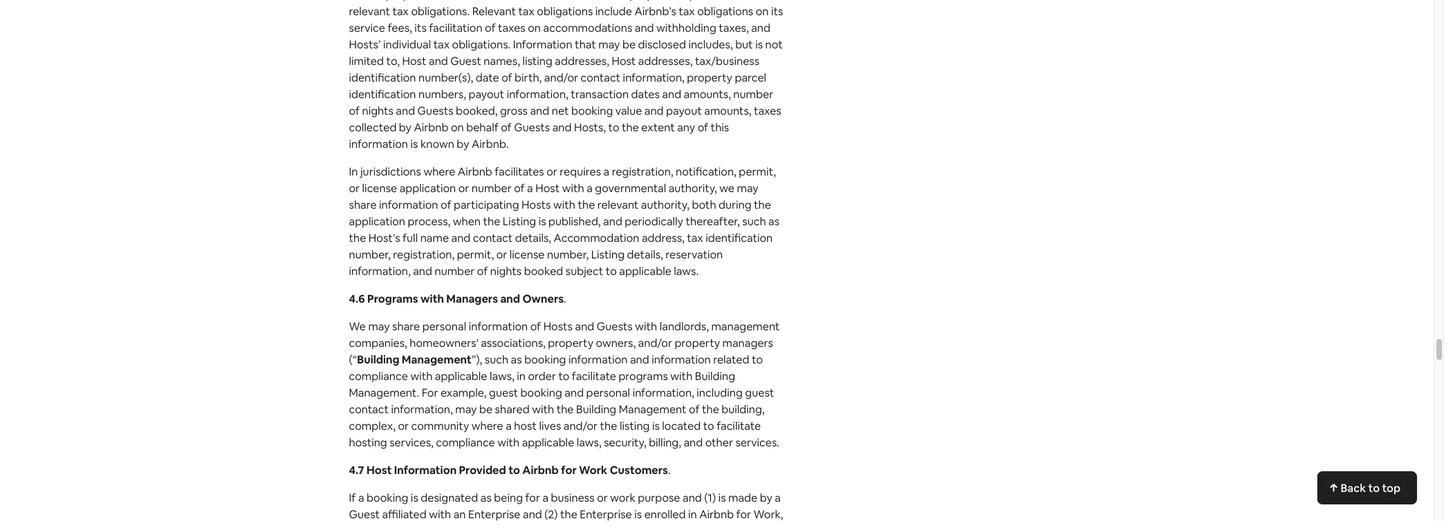 Task type: describe. For each thing, give the bounding box(es) containing it.
a right "by"
[[775, 491, 781, 506]]

top
[[1383, 481, 1401, 496]]

of left nights
[[477, 264, 488, 279]]

order
[[528, 370, 556, 384]]

enrolled
[[645, 508, 686, 522]]

for
[[422, 386, 438, 400]]

and/or inside we may share personal information of hosts and guests with landlords, management companies, homeowners' associations, property owners, and/or property managers ("
[[638, 336, 673, 351]]

or up nights
[[497, 248, 507, 262]]

0 vertical spatial facilitate
[[572, 370, 617, 384]]

1 vertical spatial information,
[[633, 386, 695, 400]]

information inside we may share personal information of hosts and guests with landlords, management companies, homeowners' associations, property owners, and/or property managers ("
[[469, 320, 528, 334]]

(1)
[[705, 491, 716, 506]]

airbnb inside in jurisdictions where airbnb facilitates or requires a registration, notification, permit, or license application or number of a host with a governmental authority, we may share information of participating hosts with the relevant authority, both during the application process, when the listing is published, and periodically thereafter, such as the host's full name and contact details, accommodation address, tax identification number, registration, permit, or license number, listing details, reservation information, and number of nights booked subject to applicable laws.
[[458, 165, 493, 179]]

billing,
[[649, 436, 682, 450]]

hosts inside in jurisdictions where airbnb facilitates or requires a registration, notification, permit, or license application or number of a host with a governmental authority, we may share information of participating hosts with the relevant authority, both during the application process, when the listing is published, and periodically thereafter, such as the host's full name and contact details, accommodation address, tax identification number, registration, permit, or license number, listing details, reservation information, and number of nights booked subject to applicable laws.
[[522, 198, 551, 212]]

work
[[579, 464, 608, 478]]

of up 'process,'
[[441, 198, 452, 212]]

customers
[[610, 464, 669, 478]]

with up the published, on the top of the page
[[554, 198, 576, 212]]

1 vertical spatial application
[[349, 215, 406, 229]]

management inside "), such as booking information and information related to compliance with applicable laws, in order to facilitate programs with building management. for example, guest booking and personal information, including guest contact information, may be shared with the building management of the building, complex, or community where a host lives and/or the listing is located to facilitate hosting services, compliance with applicable laws, security, billing, and other services.
[[619, 403, 687, 417]]

("
[[349, 353, 357, 367]]

a up (2)
[[543, 491, 549, 506]]

an
[[454, 508, 466, 522]]

1 property from the left
[[548, 336, 594, 351]]

the left host's
[[349, 231, 366, 245]]

tax
[[687, 231, 704, 245]]

is inside in jurisdictions where airbnb facilitates or requires a registration, notification, permit, or license application or number of a host with a governmental authority, we may share information of participating hosts with the relevant authority, both during the application process, when the listing is published, and periodically thereafter, such as the host's full name and contact details, accommodation address, tax identification number, registration, permit, or license number, listing details, reservation information, and number of nights booked subject to applicable laws.
[[539, 215, 546, 229]]

0 vertical spatial authority,
[[669, 181, 717, 196]]

name
[[421, 231, 449, 245]]

4.6 programs with managers and owners .
[[349, 292, 567, 306]]

1 vertical spatial building
[[695, 370, 736, 384]]

1 vertical spatial number
[[435, 264, 475, 279]]

information
[[394, 464, 457, 478]]

to right the order
[[559, 370, 570, 384]]

guest
[[349, 508, 380, 522]]

of inside we may share personal information of hosts and guests with landlords, management companies, homeowners' associations, property owners, and/or property managers ("
[[531, 320, 541, 334]]

full
[[403, 231, 418, 245]]

by
[[760, 491, 773, 506]]

services,
[[390, 436, 434, 450]]

accommodation
[[554, 231, 640, 245]]

a down requires
[[587, 181, 593, 196]]

0 horizontal spatial building
[[357, 353, 400, 367]]

1 vertical spatial registration,
[[393, 248, 455, 262]]

1 vertical spatial laws,
[[577, 436, 602, 450]]

back
[[1342, 481, 1367, 496]]

managers
[[723, 336, 774, 351]]

with down building management
[[411, 370, 433, 384]]

security,
[[604, 436, 647, 450]]

with inside we may share personal information of hosts and guests with landlords, management companies, homeowners' associations, property owners, and/or property managers ("
[[635, 320, 658, 334]]

companies,
[[349, 336, 407, 351]]

owners,
[[596, 336, 636, 351]]

host
[[514, 419, 537, 434]]

in inside if a booking is designated as being for a business or work purpose and (1) is made by a guest affiliated with an enterprise and (2) the enterprise is enrolled in airbnb for work
[[689, 508, 697, 522]]

and left (2)
[[523, 508, 542, 522]]

and down "name"
[[413, 264, 433, 279]]

lives
[[539, 419, 561, 434]]

management.
[[349, 386, 420, 400]]

with inside if a booking is designated as being for a business or work purpose and (1) is made by a guest affiliated with an enterprise and (2) the enterprise is enrolled in airbnb for work
[[429, 508, 451, 522]]

other
[[706, 436, 734, 450]]

relevant
[[598, 198, 639, 212]]

"), such as booking information and information related to compliance with applicable laws, in order to facilitate programs with building management. for example, guest booking and personal information, including guest contact information, may be shared with the building management of the building, complex, or community where a host lives and/or the listing is located to facilitate hosting services, compliance with applicable laws, security, billing, and other services.
[[349, 353, 780, 450]]

airbnb inside if a booking is designated as being for a business or work purpose and (1) is made by a guest affiliated with an enterprise and (2) the enterprise is enrolled in airbnb for work
[[700, 508, 734, 522]]

work
[[611, 491, 636, 506]]

1 horizontal spatial registration,
[[612, 165, 674, 179]]

or down in
[[349, 181, 360, 196]]

1 horizontal spatial details,
[[627, 248, 664, 262]]

applicable inside in jurisdictions where airbnb facilitates or requires a registration, notification, permit, or license application or number of a host with a governmental authority, we may share information of participating hosts with the relevant authority, both during the application process, when the listing is published, and periodically thereafter, such as the host's full name and contact details, accommodation address, tax identification number, registration, permit, or license number, listing details, reservation information, and number of nights booked subject to applicable laws.
[[620, 264, 672, 279]]

as inside "), such as booking information and information related to compliance with applicable laws, in order to facilitate programs with building management. for example, guest booking and personal information, including guest contact information, may be shared with the building management of the building, complex, or community where a host lives and/or the listing is located to facilitate hosting services, compliance with applicable laws, security, billing, and other services.
[[511, 353, 522, 367]]

in inside "), such as booking information and information related to compliance with applicable laws, in order to facilitate programs with building management. for example, guest booking and personal information, including guest contact information, may be shared with the building management of the building, complex, or community where a host lives and/or the listing is located to facilitate hosting services, compliance with applicable laws, security, billing, and other services.
[[517, 370, 526, 384]]

0 horizontal spatial .
[[564, 292, 567, 306]]

if a booking is designated as being for a business or work purpose and (1) is made by a guest affiliated with an enterprise and (2) the enterprise is enrolled in airbnb for work
[[349, 491, 784, 522]]

2 vertical spatial information,
[[391, 403, 453, 417]]

back to top
[[1342, 481, 1401, 496]]

programs
[[619, 370, 668, 384]]

and up programs
[[630, 353, 650, 367]]

a inside "), such as booking information and information related to compliance with applicable laws, in order to facilitate programs with building management. for example, guest booking and personal information, including guest contact information, may be shared with the building management of the building, complex, or community where a host lives and/or the listing is located to facilitate hosting services, compliance with applicable laws, security, billing, and other services.
[[506, 419, 512, 434]]

and down when
[[452, 231, 471, 245]]

process,
[[408, 215, 451, 229]]

business
[[551, 491, 595, 506]]

2 vertical spatial applicable
[[522, 436, 575, 450]]

participating
[[454, 198, 519, 212]]

1 horizontal spatial airbnb
[[523, 464, 559, 478]]

programs
[[368, 292, 418, 306]]

and down located
[[684, 436, 703, 450]]

example,
[[441, 386, 487, 400]]

reservation
[[666, 248, 723, 262]]

laws.
[[674, 264, 699, 279]]

4.7
[[349, 464, 364, 478]]

building,
[[722, 403, 765, 417]]

2 vertical spatial building
[[576, 403, 617, 417]]

where inside "), such as booking information and information related to compliance with applicable laws, in order to facilitate programs with building management. for example, guest booking and personal information, including guest contact information, may be shared with the building management of the building, complex, or community where a host lives and/or the listing is located to facilitate hosting services, compliance with applicable laws, security, billing, and other services.
[[472, 419, 504, 434]]

is down "work"
[[635, 508, 642, 522]]

homeowners'
[[410, 336, 479, 351]]

services.
[[736, 436, 780, 450]]

listing
[[620, 419, 650, 434]]

when
[[453, 215, 481, 229]]

address,
[[642, 231, 685, 245]]

1 horizontal spatial compliance
[[436, 436, 495, 450]]

during
[[719, 198, 752, 212]]

owners
[[523, 292, 564, 306]]

the up lives at the bottom left of the page
[[557, 403, 574, 417]]

associations,
[[481, 336, 546, 351]]

0 horizontal spatial host
[[367, 464, 392, 478]]

we
[[349, 320, 366, 334]]

or left requires
[[547, 165, 558, 179]]

as inside in jurisdictions where airbnb facilitates or requires a registration, notification, permit, or license application or number of a host with a governmental authority, we may share information of participating hosts with the relevant authority, both during the application process, when the listing is published, and periodically thereafter, such as the host's full name and contact details, accommodation address, tax identification number, registration, permit, or license number, listing details, reservation information, and number of nights booked subject to applicable laws.
[[769, 215, 780, 229]]

a down facilitates
[[527, 181, 533, 196]]

affiliated
[[382, 508, 427, 522]]

0 horizontal spatial for
[[526, 491, 540, 506]]

related
[[714, 353, 750, 367]]

and down relevant
[[604, 215, 623, 229]]

we may share personal information of hosts and guests with landlords, management companies, homeowners' associations, property owners, and/or property managers ("
[[349, 320, 780, 367]]

0 horizontal spatial laws,
[[490, 370, 515, 384]]

0 vertical spatial permit,
[[739, 165, 776, 179]]

the down including
[[702, 403, 720, 417]]

the up the published, on the top of the page
[[578, 198, 595, 212]]

the up security,
[[600, 419, 618, 434]]

with down "host"
[[498, 436, 520, 450]]

identification
[[706, 231, 773, 245]]

to down managers
[[752, 353, 763, 367]]

facilitates
[[495, 165, 544, 179]]

shared
[[495, 403, 530, 417]]

managers
[[447, 292, 498, 306]]

0 vertical spatial details,
[[515, 231, 552, 245]]

"),
[[472, 353, 483, 367]]

with right programs
[[671, 370, 693, 384]]

2 enterprise from the left
[[580, 508, 632, 522]]

4.6
[[349, 292, 365, 306]]

or inside "), such as booking information and information related to compliance with applicable laws, in order to facilitate programs with building management. for example, guest booking and personal information, including guest contact information, may be shared with the building management of the building, complex, or community where a host lives and/or the listing is located to facilitate hosting services, compliance with applicable laws, security, billing, and other services.
[[398, 419, 409, 434]]

to inside button
[[1369, 481, 1381, 496]]

0 vertical spatial number
[[472, 181, 512, 196]]



Task type: locate. For each thing, give the bounding box(es) containing it.
information down owners,
[[569, 353, 628, 367]]

1 enterprise from the left
[[469, 508, 521, 522]]

personal inside "), such as booking information and information related to compliance with applicable laws, in order to facilitate programs with building management. for example, guest booking and personal information, including guest contact information, may be shared with the building management of the building, complex, or community where a host lives and/or the listing is located to facilitate hosting services, compliance with applicable laws, security, billing, and other services.
[[587, 386, 631, 400]]

compliance down community at the bottom left of page
[[436, 436, 495, 450]]

0 vertical spatial hosts
[[522, 198, 551, 212]]

or left "work"
[[597, 491, 608, 506]]

subject
[[566, 264, 604, 279]]

1 vertical spatial permit,
[[457, 248, 494, 262]]

number up participating
[[472, 181, 512, 196]]

information, down for
[[391, 403, 453, 417]]

to up other
[[704, 419, 715, 434]]

guest
[[489, 386, 518, 400], [746, 386, 775, 400]]

authority, up periodically
[[641, 198, 690, 212]]

complex,
[[349, 419, 396, 434]]

1 vertical spatial personal
[[587, 386, 631, 400]]

a right requires
[[604, 165, 610, 179]]

1 horizontal spatial contact
[[473, 231, 513, 245]]

share inside in jurisdictions where airbnb facilitates or requires a registration, notification, permit, or license application or number of a host with a governmental authority, we may share information of participating hosts with the relevant authority, both during the application process, when the listing is published, and periodically thereafter, such as the host's full name and contact details, accommodation address, tax identification number, registration, permit, or license number, listing details, reservation information, and number of nights booked subject to applicable laws.
[[349, 198, 377, 212]]

as inside if a booking is designated as being for a business or work purpose and (1) is made by a guest affiliated with an enterprise and (2) the enterprise is enrolled in airbnb for work
[[481, 491, 492, 506]]

in
[[517, 370, 526, 384], [689, 508, 697, 522]]

or
[[547, 165, 558, 179], [349, 181, 360, 196], [459, 181, 469, 196], [497, 248, 507, 262], [398, 419, 409, 434], [597, 491, 608, 506]]

for
[[561, 464, 577, 478], [526, 491, 540, 506], [737, 508, 752, 522]]

0 vertical spatial registration,
[[612, 165, 674, 179]]

0 vertical spatial information,
[[349, 264, 411, 279]]

host inside in jurisdictions where airbnb facilitates or requires a registration, notification, permit, or license application or number of a host with a governmental authority, we may share information of participating hosts with the relevant authority, both during the application process, when the listing is published, and periodically thereafter, such as the host's full name and contact details, accommodation address, tax identification number, registration, permit, or license number, listing details, reservation information, and number of nights booked subject to applicable laws.
[[536, 181, 560, 196]]

guest up building,
[[746, 386, 775, 400]]

personal
[[423, 320, 467, 334], [587, 386, 631, 400]]

0 horizontal spatial registration,
[[393, 248, 455, 262]]

may inside we may share personal information of hosts and guests with landlords, management companies, homeowners' associations, property owners, and/or property managers ("
[[368, 320, 390, 334]]

1 horizontal spatial property
[[675, 336, 720, 351]]

building management
[[357, 353, 472, 367]]

0 vertical spatial airbnb
[[458, 165, 493, 179]]

and left guests
[[575, 320, 595, 334]]

airbnb
[[458, 165, 493, 179], [523, 464, 559, 478], [700, 508, 734, 522]]

details, up "booked"
[[515, 231, 552, 245]]

2 horizontal spatial applicable
[[620, 264, 672, 279]]

0 horizontal spatial enterprise
[[469, 508, 521, 522]]

where
[[424, 165, 456, 179], [472, 419, 504, 434]]

of
[[514, 181, 525, 196], [441, 198, 452, 212], [477, 264, 488, 279], [531, 320, 541, 334], [689, 403, 700, 417]]

to up being at the bottom left
[[509, 464, 520, 478]]

personal up homeowners'
[[423, 320, 467, 334]]

0 horizontal spatial and/or
[[564, 419, 598, 434]]

for left work
[[561, 464, 577, 478]]

0 vertical spatial host
[[536, 181, 560, 196]]

may inside in jurisdictions where airbnb facilitates or requires a registration, notification, permit, or license application or number of a host with a governmental authority, we may share information of participating hosts with the relevant authority, both during the application process, when the listing is published, and periodically thereafter, such as the host's full name and contact details, accommodation address, tax identification number, registration, permit, or license number, listing details, reservation information, and number of nights booked subject to applicable laws.
[[737, 181, 759, 196]]

authority,
[[669, 181, 717, 196], [641, 198, 690, 212]]

2 number, from the left
[[547, 248, 589, 262]]

if
[[349, 491, 356, 506]]

1 horizontal spatial as
[[511, 353, 522, 367]]

in jurisdictions where airbnb facilitates or requires a registration, notification, permit, or license application or number of a host with a governmental authority, we may share information of participating hosts with the relevant authority, both during the application process, when the listing is published, and periodically thereafter, such as the host's full name and contact details, accommodation address, tax identification number, registration, permit, or license number, listing details, reservation information, and number of nights booked subject to applicable laws.
[[349, 165, 780, 279]]

host
[[536, 181, 560, 196], [367, 464, 392, 478]]

0 vertical spatial booking
[[525, 353, 566, 367]]

provided
[[459, 464, 506, 478]]

thereafter,
[[686, 215, 740, 229]]

0 horizontal spatial such
[[485, 353, 509, 367]]

may right we
[[737, 181, 759, 196]]

personal down programs
[[587, 386, 631, 400]]

the right during
[[754, 198, 772, 212]]

2 vertical spatial as
[[481, 491, 492, 506]]

booking inside if a booking is designated as being for a business or work purpose and (1) is made by a guest affiliated with an enterprise and (2) the enterprise is enrolled in airbnb for work
[[367, 491, 409, 506]]

1 horizontal spatial enterprise
[[580, 508, 632, 522]]

applicable down lives at the bottom left of the page
[[522, 436, 575, 450]]

0 horizontal spatial management
[[402, 353, 472, 367]]

the
[[578, 198, 595, 212], [754, 198, 772, 212], [483, 215, 501, 229], [349, 231, 366, 245], [557, 403, 574, 417], [702, 403, 720, 417], [600, 419, 618, 434], [561, 508, 578, 522]]

1 horizontal spatial and/or
[[638, 336, 673, 351]]

booking up the order
[[525, 353, 566, 367]]

0 horizontal spatial facilitate
[[572, 370, 617, 384]]

both
[[692, 198, 717, 212]]

a right if
[[358, 491, 364, 506]]

application up host's
[[349, 215, 406, 229]]

information up 'process,'
[[379, 198, 438, 212]]

or inside if a booking is designated as being for a business or work purpose and (1) is made by a guest affiliated with an enterprise and (2) the enterprise is enrolled in airbnb for work
[[597, 491, 608, 506]]

where inside in jurisdictions where airbnb facilitates or requires a registration, notification, permit, or license application or number of a host with a governmental authority, we may share information of participating hosts with the relevant authority, both during the application process, when the listing is published, and periodically thereafter, such as the host's full name and contact details, accommodation address, tax identification number, registration, permit, or license number, listing details, reservation information, and number of nights booked subject to applicable laws.
[[424, 165, 456, 179]]

for down made
[[737, 508, 752, 522]]

1 horizontal spatial facilitate
[[717, 419, 761, 434]]

0 vertical spatial for
[[561, 464, 577, 478]]

may inside "), such as booking information and information related to compliance with applicable laws, in order to facilitate programs with building management. for example, guest booking and personal information, including guest contact information, may be shared with the building management of the building, complex, or community where a host lives and/or the listing is located to facilitate hosting services, compliance with applicable laws, security, billing, and other services.
[[456, 403, 477, 417]]

property
[[548, 336, 594, 351], [675, 336, 720, 351]]

0 vertical spatial management
[[402, 353, 472, 367]]

information up associations,
[[469, 320, 528, 334]]

0 horizontal spatial may
[[368, 320, 390, 334]]

purpose
[[638, 491, 681, 506]]

1 vertical spatial as
[[511, 353, 522, 367]]

0 vertical spatial such
[[743, 215, 766, 229]]

as
[[769, 215, 780, 229], [511, 353, 522, 367], [481, 491, 492, 506]]

number, up subject
[[547, 248, 589, 262]]

to right subject
[[606, 264, 617, 279]]

and/or right lives at the bottom left of the page
[[564, 419, 598, 434]]

published,
[[549, 215, 601, 229]]

1 vertical spatial booking
[[521, 386, 563, 400]]

1 vertical spatial license
[[510, 248, 545, 262]]

may up companies,
[[368, 320, 390, 334]]

building up including
[[695, 370, 736, 384]]

details, down address,
[[627, 248, 664, 262]]

management
[[402, 353, 472, 367], [619, 403, 687, 417]]

laws, up work
[[577, 436, 602, 450]]

facilitate down owners,
[[572, 370, 617, 384]]

1 vertical spatial host
[[367, 464, 392, 478]]

with right guests
[[635, 320, 658, 334]]

facilitate
[[572, 370, 617, 384], [717, 419, 761, 434]]

1 horizontal spatial for
[[561, 464, 577, 478]]

and/or inside "), such as booking information and information related to compliance with applicable laws, in order to facilitate programs with building management. for example, guest booking and personal information, including guest contact information, may be shared with the building management of the building, complex, or community where a host lives and/or the listing is located to facilitate hosting services, compliance with applicable laws, security, billing, and other services.
[[564, 419, 598, 434]]

such
[[743, 215, 766, 229], [485, 353, 509, 367]]

information inside in jurisdictions where airbnb facilitates or requires a registration, notification, permit, or license application or number of a host with a governmental authority, we may share information of participating hosts with the relevant authority, both during the application process, when the listing is published, and periodically thereafter, such as the host's full name and contact details, accommodation address, tax identification number, registration, permit, or license number, listing details, reservation information, and number of nights booked subject to applicable laws.
[[379, 198, 438, 212]]

contact inside in jurisdictions where airbnb facilitates or requires a registration, notification, permit, or license application or number of a host with a governmental authority, we may share information of participating hosts with the relevant authority, both during the application process, when the listing is published, and periodically thereafter, such as the host's full name and contact details, accommodation address, tax identification number, registration, permit, or license number, listing details, reservation information, and number of nights booked subject to applicable laws.
[[473, 231, 513, 245]]

periodically
[[625, 215, 684, 229]]

of inside "), such as booking information and information related to compliance with applicable laws, in order to facilitate programs with building management. for example, guest booking and personal information, including guest contact information, may be shared with the building management of the building, complex, or community where a host lives and/or the listing is located to facilitate hosting services, compliance with applicable laws, security, billing, and other services.
[[689, 403, 700, 417]]

located
[[663, 419, 701, 434]]

may
[[737, 181, 759, 196], [368, 320, 390, 334], [456, 403, 477, 417]]

0 vertical spatial contact
[[473, 231, 513, 245]]

booking
[[525, 353, 566, 367], [521, 386, 563, 400], [367, 491, 409, 506]]

a
[[604, 165, 610, 179], [527, 181, 533, 196], [587, 181, 593, 196], [506, 419, 512, 434], [358, 491, 364, 506], [543, 491, 549, 506], [775, 491, 781, 506]]

information, down programs
[[633, 386, 695, 400]]

0 horizontal spatial as
[[481, 491, 492, 506]]

0 vertical spatial where
[[424, 165, 456, 179]]

0 vertical spatial application
[[400, 181, 456, 196]]

1 horizontal spatial such
[[743, 215, 766, 229]]

back to top button
[[1318, 472, 1418, 505]]

for right being at the bottom left
[[526, 491, 540, 506]]

0 horizontal spatial airbnb
[[458, 165, 493, 179]]

and down nights
[[501, 292, 520, 306]]

1 vertical spatial management
[[619, 403, 687, 417]]

2 vertical spatial airbnb
[[700, 508, 734, 522]]

with right the "programs"
[[421, 292, 444, 306]]

permit,
[[739, 165, 776, 179], [457, 248, 494, 262]]

where right jurisdictions
[[424, 165, 456, 179]]

hosts
[[522, 198, 551, 212], [544, 320, 573, 334]]

with down designated
[[429, 508, 451, 522]]

facilitate down building,
[[717, 419, 761, 434]]

0 horizontal spatial in
[[517, 370, 526, 384]]

guests
[[597, 320, 633, 334]]

laws,
[[490, 370, 515, 384], [577, 436, 602, 450]]

1 horizontal spatial applicable
[[522, 436, 575, 450]]

including
[[697, 386, 743, 400]]

booking up affiliated
[[367, 491, 409, 506]]

information down landlords,
[[652, 353, 711, 367]]

listing
[[503, 215, 536, 229], [591, 248, 625, 262]]

1 horizontal spatial laws,
[[577, 436, 602, 450]]

1 horizontal spatial listing
[[591, 248, 625, 262]]

property down landlords,
[[675, 336, 720, 351]]

enterprise down being at the bottom left
[[469, 508, 521, 522]]

1 vertical spatial applicable
[[435, 370, 488, 384]]

1 vertical spatial airbnb
[[523, 464, 559, 478]]

0 vertical spatial and/or
[[638, 336, 673, 351]]

with up lives at the bottom left of the page
[[532, 403, 554, 417]]

host's
[[369, 231, 400, 245]]

. down billing,
[[669, 464, 671, 478]]

2 horizontal spatial for
[[737, 508, 752, 522]]

contact inside "), such as booking information and information related to compliance with applicable laws, in order to facilitate programs with building management. for example, guest booking and personal information, including guest contact information, may be shared with the building management of the building, complex, or community where a host lives and/or the listing is located to facilitate hosting services, compliance with applicable laws, security, billing, and other services.
[[349, 403, 389, 417]]

with
[[562, 181, 585, 196], [554, 198, 576, 212], [421, 292, 444, 306], [635, 320, 658, 334], [411, 370, 433, 384], [671, 370, 693, 384], [532, 403, 554, 417], [498, 436, 520, 450], [429, 508, 451, 522]]

0 horizontal spatial compliance
[[349, 370, 408, 384]]

is up affiliated
[[411, 491, 419, 506]]

2 vertical spatial for
[[737, 508, 752, 522]]

0 horizontal spatial applicable
[[435, 370, 488, 384]]

0 vertical spatial laws,
[[490, 370, 515, 384]]

1 horizontal spatial building
[[576, 403, 617, 417]]

information, inside in jurisdictions where airbnb facilitates or requires a registration, notification, permit, or license application or number of a host with a governmental authority, we may share information of participating hosts with the relevant authority, both during the application process, when the listing is published, and periodically thereafter, such as the host's full name and contact details, accommodation address, tax identification number, registration, permit, or license number, listing details, reservation information, and number of nights booked subject to applicable laws.
[[349, 264, 411, 279]]

hosting
[[349, 436, 387, 450]]

0 horizontal spatial contact
[[349, 403, 389, 417]]

as left being at the bottom left
[[481, 491, 492, 506]]

number
[[472, 181, 512, 196], [435, 264, 475, 279]]

notification,
[[676, 165, 737, 179]]

2 guest from the left
[[746, 386, 775, 400]]

enterprise down "work"
[[580, 508, 632, 522]]

is left the published, on the top of the page
[[539, 215, 546, 229]]

application up 'process,'
[[400, 181, 456, 196]]

and
[[604, 215, 623, 229], [452, 231, 471, 245], [413, 264, 433, 279], [501, 292, 520, 306], [575, 320, 595, 334], [630, 353, 650, 367], [565, 386, 584, 400], [684, 436, 703, 450], [683, 491, 702, 506], [523, 508, 542, 522]]

and/or
[[638, 336, 673, 351], [564, 419, 598, 434]]

or up services, on the left of page
[[398, 419, 409, 434]]

host down facilitates
[[536, 181, 560, 196]]

2 property from the left
[[675, 336, 720, 351]]

community
[[411, 419, 469, 434]]

1 vertical spatial listing
[[591, 248, 625, 262]]

building down companies,
[[357, 353, 400, 367]]

designated
[[421, 491, 478, 506]]

1 guest from the left
[[489, 386, 518, 400]]

the down participating
[[483, 215, 501, 229]]

details,
[[515, 231, 552, 245], [627, 248, 664, 262]]

1 vertical spatial facilitate
[[717, 419, 761, 434]]

1 vertical spatial such
[[485, 353, 509, 367]]

is right (1)
[[719, 491, 726, 506]]

is inside "), such as booking information and information related to compliance with applicable laws, in order to facilitate programs with building management. for example, guest booking and personal information, including guest contact information, may be shared with the building management of the building, complex, or community where a host lives and/or the listing is located to facilitate hosting services, compliance with applicable laws, security, billing, and other services.
[[653, 419, 660, 434]]

0 horizontal spatial personal
[[423, 320, 467, 334]]

in
[[349, 165, 358, 179]]

be
[[480, 403, 493, 417]]

of down facilitates
[[514, 181, 525, 196]]

airbnb down (1)
[[700, 508, 734, 522]]

0 horizontal spatial where
[[424, 165, 456, 179]]

and inside we may share personal information of hosts and guests with landlords, management companies, homeowners' associations, property owners, and/or property managers ("
[[575, 320, 595, 334]]

requires
[[560, 165, 601, 179]]

and down we may share personal information of hosts and guests with landlords, management companies, homeowners' associations, property owners, and/or property managers ("
[[565, 386, 584, 400]]

host right 4.7
[[367, 464, 392, 478]]

personal inside we may share personal information of hosts and guests with landlords, management companies, homeowners' associations, property owners, and/or property managers ("
[[423, 320, 467, 334]]

such inside in jurisdictions where airbnb facilitates or requires a registration, notification, permit, or license application or number of a host with a governmental authority, we may share information of participating hosts with the relevant authority, both during the application process, when the listing is published, and periodically thereafter, such as the host's full name and contact details, accommodation address, tax identification number, registration, permit, or license number, listing details, reservation information, and number of nights booked subject to applicable laws.
[[743, 215, 766, 229]]

0 horizontal spatial license
[[362, 181, 397, 196]]

compliance up management.
[[349, 370, 408, 384]]

to left top
[[1369, 481, 1381, 496]]

number,
[[349, 248, 391, 262], [547, 248, 589, 262]]

1 vertical spatial where
[[472, 419, 504, 434]]

to inside in jurisdictions where airbnb facilitates or requires a registration, notification, permit, or license application or number of a host with a governmental authority, we may share information of participating hosts with the relevant authority, both during the application process, when the listing is published, and periodically thereafter, such as the host's full name and contact details, accommodation address, tax identification number, registration, permit, or license number, listing details, reservation information, and number of nights booked subject to applicable laws.
[[606, 264, 617, 279]]

license down jurisdictions
[[362, 181, 397, 196]]

1 horizontal spatial in
[[689, 508, 697, 522]]

airbnb up being at the bottom left
[[523, 464, 559, 478]]

1 vertical spatial in
[[689, 508, 697, 522]]

booked
[[524, 264, 564, 279]]

1 vertical spatial hosts
[[544, 320, 573, 334]]

application
[[400, 181, 456, 196], [349, 215, 406, 229]]

is
[[539, 215, 546, 229], [653, 419, 660, 434], [411, 491, 419, 506], [719, 491, 726, 506], [635, 508, 642, 522]]

and left (1)
[[683, 491, 702, 506]]

landlords,
[[660, 320, 709, 334]]

1 horizontal spatial license
[[510, 248, 545, 262]]

0 vertical spatial as
[[769, 215, 780, 229]]

nights
[[490, 264, 522, 279]]

and/or down landlords,
[[638, 336, 673, 351]]

2 horizontal spatial as
[[769, 215, 780, 229]]

we
[[720, 181, 735, 196]]

0 horizontal spatial listing
[[503, 215, 536, 229]]

contact
[[473, 231, 513, 245], [349, 403, 389, 417]]

permit, down when
[[457, 248, 494, 262]]

the down 'business'
[[561, 508, 578, 522]]

share down the "programs"
[[392, 320, 420, 334]]

1 vertical spatial authority,
[[641, 198, 690, 212]]

4.7 host information provided to airbnb for work customers .
[[349, 464, 671, 478]]

with down requires
[[562, 181, 585, 196]]

contact down when
[[473, 231, 513, 245]]

registration, up governmental
[[612, 165, 674, 179]]

applicable down address,
[[620, 264, 672, 279]]

management down homeowners'
[[402, 353, 472, 367]]

0 vertical spatial applicable
[[620, 264, 672, 279]]

2 horizontal spatial building
[[695, 370, 736, 384]]

management
[[712, 320, 780, 334]]

guest up shared on the bottom left of the page
[[489, 386, 518, 400]]

building
[[357, 353, 400, 367], [695, 370, 736, 384], [576, 403, 617, 417]]

1 horizontal spatial .
[[669, 464, 671, 478]]

2 horizontal spatial airbnb
[[700, 508, 734, 522]]

0 vertical spatial listing
[[503, 215, 536, 229]]

0 vertical spatial compliance
[[349, 370, 408, 384]]

1 number, from the left
[[349, 248, 391, 262]]

share inside we may share personal information of hosts and guests with landlords, management companies, homeowners' associations, property owners, and/or property managers ("
[[392, 320, 420, 334]]

(2)
[[545, 508, 558, 522]]

such up identification
[[743, 215, 766, 229]]

2 vertical spatial may
[[456, 403, 477, 417]]

1 horizontal spatial management
[[619, 403, 687, 417]]

0 horizontal spatial details,
[[515, 231, 552, 245]]

governmental
[[595, 181, 667, 196]]

or up participating
[[459, 181, 469, 196]]

being
[[494, 491, 523, 506]]

. down subject
[[564, 292, 567, 306]]

in right enrolled
[[689, 508, 697, 522]]

hosts down owners
[[544, 320, 573, 334]]

1 horizontal spatial number,
[[547, 248, 589, 262]]

number up the 4.6 programs with managers and owners .
[[435, 264, 475, 279]]

property up the order
[[548, 336, 594, 351]]

hosts inside we may share personal information of hosts and guests with landlords, management companies, homeowners' associations, property owners, and/or property managers ("
[[544, 320, 573, 334]]

1 vertical spatial compliance
[[436, 436, 495, 450]]

airbnb up participating
[[458, 165, 493, 179]]

the inside if a booking is designated as being for a business or work purpose and (1) is made by a guest affiliated with an enterprise and (2) the enterprise is enrolled in airbnb for work
[[561, 508, 578, 522]]

1 horizontal spatial host
[[536, 181, 560, 196]]

registration, down "name"
[[393, 248, 455, 262]]

share
[[349, 198, 377, 212], [392, 320, 420, 334]]

2 vertical spatial booking
[[367, 491, 409, 506]]

such inside "), such as booking information and information related to compliance with applicable laws, in order to facilitate programs with building management. for example, guest booking and personal information, including guest contact information, may be shared with the building management of the building, complex, or community where a host lives and/or the listing is located to facilitate hosting services, compliance with applicable laws, security, billing, and other services.
[[485, 353, 509, 367]]

1 horizontal spatial share
[[392, 320, 420, 334]]

of up associations,
[[531, 320, 541, 334]]

authority, up the both
[[669, 181, 717, 196]]

1 vertical spatial details,
[[627, 248, 664, 262]]

1 horizontal spatial may
[[456, 403, 477, 417]]

jurisdictions
[[361, 165, 421, 179]]

license up "booked"
[[510, 248, 545, 262]]

0 horizontal spatial share
[[349, 198, 377, 212]]

0 vertical spatial license
[[362, 181, 397, 196]]

made
[[729, 491, 758, 506]]



Task type: vqa. For each thing, say whether or not it's contained in the screenshot.
Add to wishlist: Spanaway, Washington image
no



